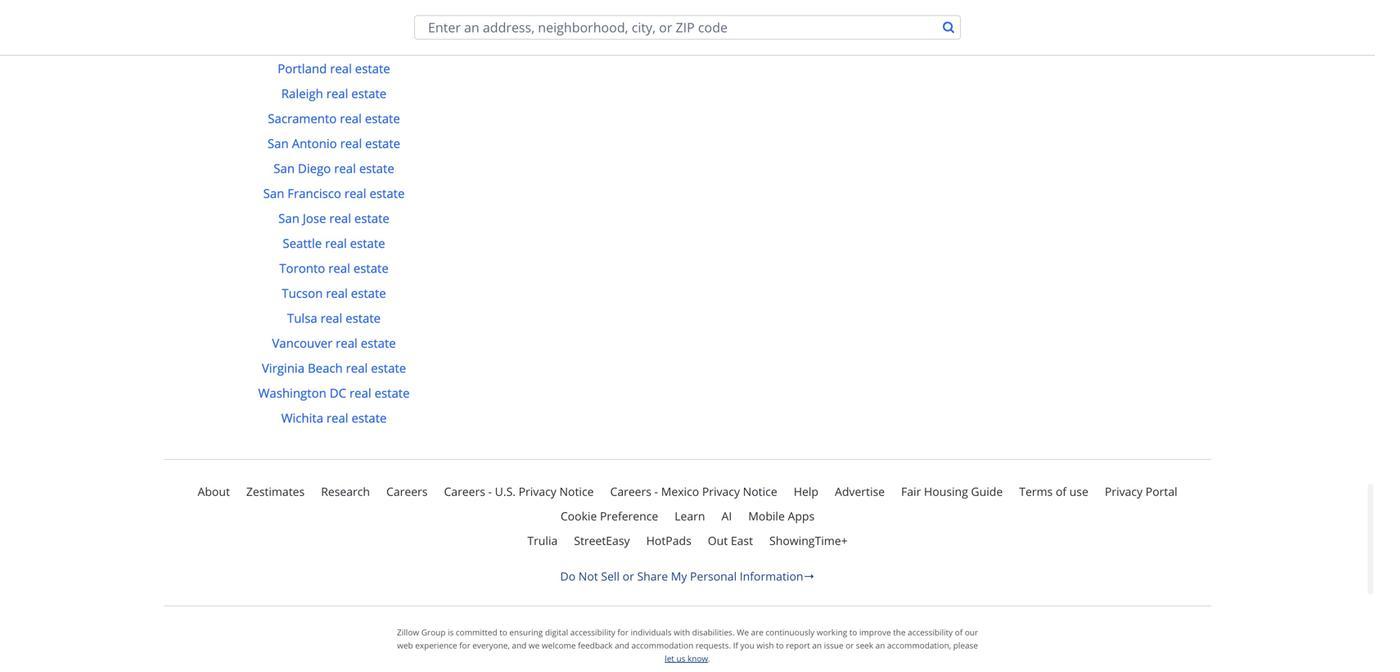 Task type: vqa. For each thing, say whether or not it's contained in the screenshot.
3,959 sqft
no



Task type: describe. For each thing, give the bounding box(es) containing it.
0 vertical spatial or
[[623, 569, 634, 584]]

real down tucson real estate link at the top left of the page
[[321, 310, 343, 327]]

about link
[[198, 482, 230, 502]]

1 accessibility from the left
[[571, 627, 616, 638]]

advertise
[[835, 484, 885, 499]]

estate up raleigh real estate link
[[355, 60, 390, 77]]

out
[[708, 533, 728, 549]]

help
[[794, 484, 819, 499]]

ai link
[[722, 506, 732, 526]]

research
[[321, 484, 370, 499]]

raleigh real estate link
[[281, 85, 387, 102]]

washington
[[258, 385, 327, 402]]

feedback
[[578, 640, 613, 651]]

do not sell or share my personal information →
[[560, 569, 815, 584]]

guide
[[971, 484, 1003, 499]]

1 horizontal spatial to
[[776, 640, 784, 651]]

the
[[893, 627, 906, 638]]

vancouver real estate link
[[272, 335, 396, 352]]

working
[[817, 627, 848, 638]]

fair housing guide link
[[902, 482, 1003, 502]]

wichita
[[281, 410, 323, 427]]

we
[[529, 640, 540, 651]]

real up san jose real estate link
[[345, 185, 366, 202]]

2 accessibility from the left
[[908, 627, 953, 638]]

real up the dc
[[346, 360, 368, 377]]

careers - u.s. privacy notice link
[[444, 482, 594, 502]]

.
[[708, 653, 711, 664]]

- for u.s.
[[488, 484, 492, 499]]

streeteasy
[[574, 533, 630, 549]]

san diego real estate link
[[274, 160, 394, 177]]

francisco
[[288, 185, 341, 202]]

vancouver
[[272, 335, 333, 352]]

mobile
[[749, 508, 785, 524]]

virginia
[[262, 360, 305, 377]]

careers link
[[386, 482, 428, 502]]

2 and from the left
[[615, 640, 630, 651]]

estate down "seattle real estate" link
[[354, 260, 389, 277]]

estate up vancouver real estate link
[[346, 310, 381, 327]]

2 an from the left
[[876, 640, 885, 651]]

sacramento real estate link
[[268, 110, 400, 127]]

careers - mexico privacy notice
[[610, 484, 778, 499]]

ai
[[722, 508, 732, 524]]

please
[[954, 640, 978, 651]]

portland real estate raleigh real estate sacramento real estate san antonio real estate san diego real estate san francisco real estate san jose real estate seattle real estate toronto real estate tucson real estate tulsa real estate vancouver real estate virginia beach real estate washington dc real estate wichita real estate
[[258, 60, 410, 427]]

learn
[[675, 508, 705, 524]]

showingtime+
[[770, 533, 848, 549]]

everyone,
[[473, 640, 510, 651]]

showingtime+ link
[[770, 531, 848, 551]]

raleigh
[[281, 85, 323, 102]]

antonio
[[292, 135, 337, 152]]

careers for careers - mexico privacy notice
[[610, 484, 652, 499]]

→
[[804, 569, 815, 584]]

san francisco real estate link
[[263, 185, 405, 202]]

real up tulsa real estate link
[[326, 285, 348, 302]]

privacy for u.s.
[[519, 484, 557, 499]]

personal
[[690, 569, 737, 584]]

privacy portal
[[1105, 484, 1178, 499]]

with
[[674, 627, 690, 638]]

ensuring
[[510, 627, 543, 638]]

dc
[[330, 385, 346, 402]]

real down san jose real estate link
[[325, 235, 347, 252]]

toronto real estate link
[[279, 260, 389, 277]]

let us know link
[[665, 653, 708, 664]]

tulsa real estate link
[[287, 310, 381, 327]]

diego
[[298, 160, 331, 177]]

wish
[[757, 640, 774, 651]]

we
[[737, 627, 749, 638]]

use
[[1070, 484, 1089, 499]]

out east
[[708, 533, 753, 549]]

privacy portal link
[[1105, 482, 1178, 502]]

my
[[671, 569, 687, 584]]

out east link
[[708, 531, 753, 551]]

real up san antonio real estate link
[[340, 110, 362, 127]]

virginia beach real estate link
[[262, 360, 406, 377]]

are
[[751, 627, 764, 638]]

san left francisco
[[263, 185, 284, 202]]

estate down san jose real estate link
[[350, 235, 385, 252]]

search image
[[942, 21, 956, 34]]

information
[[740, 569, 804, 584]]

terms of use
[[1020, 484, 1089, 499]]

1 vertical spatial for
[[459, 640, 471, 651]]

trulia
[[528, 533, 558, 549]]

improve
[[860, 627, 891, 638]]

report
[[786, 640, 810, 651]]

real up tucson real estate link at the top left of the page
[[329, 260, 350, 277]]

privacy for mexico
[[702, 484, 740, 499]]

- for mexico
[[655, 484, 658, 499]]

sell
[[601, 569, 620, 584]]

estate up virginia beach real estate link
[[361, 335, 396, 352]]

tucson
[[282, 285, 323, 302]]

2 horizontal spatial to
[[850, 627, 858, 638]]

wichita real estate link
[[281, 410, 387, 427]]

sacramento
[[268, 110, 337, 127]]

real down the 'portland real estate' link
[[326, 85, 348, 102]]

continuously
[[766, 627, 815, 638]]



Task type: locate. For each thing, give the bounding box(es) containing it.
careers for careers
[[386, 484, 428, 499]]

careers right "research" link
[[386, 484, 428, 499]]

housing
[[924, 484, 969, 499]]

or right sell
[[623, 569, 634, 584]]

1 vertical spatial of
[[955, 627, 963, 638]]

real down the dc
[[327, 410, 348, 427]]

real down san antonio real estate link
[[334, 160, 356, 177]]

do
[[560, 569, 576, 584]]

notice inside careers - mexico privacy notice link
[[743, 484, 778, 499]]

and right feedback
[[615, 640, 630, 651]]

- left u.s.
[[488, 484, 492, 499]]

welcome
[[542, 640, 576, 651]]

seattle real estate link
[[283, 235, 385, 252]]

tulsa
[[287, 310, 317, 327]]

0 horizontal spatial privacy
[[519, 484, 557, 499]]

0 vertical spatial for
[[618, 627, 629, 638]]

digital
[[545, 627, 568, 638]]

accessibility up accommodation,
[[908, 627, 953, 638]]

2 notice from the left
[[743, 484, 778, 499]]

privacy up ai link in the bottom of the page
[[702, 484, 740, 499]]

1 horizontal spatial careers
[[444, 484, 485, 499]]

-
[[488, 484, 492, 499], [655, 484, 658, 499]]

0 horizontal spatial an
[[813, 640, 822, 651]]

1 notice from the left
[[560, 484, 594, 499]]

notice for careers - mexico privacy notice
[[743, 484, 778, 499]]

u.s.
[[495, 484, 516, 499]]

san down "sacramento"
[[268, 135, 289, 152]]

real up "seattle real estate" link
[[329, 210, 351, 227]]

cookie preference link
[[561, 506, 659, 526]]

estate up "seattle real estate" link
[[354, 210, 390, 227]]

to up everyone,
[[500, 627, 508, 638]]

san antonio real estate link
[[268, 135, 400, 152]]

estate up tulsa real estate link
[[351, 285, 386, 302]]

san
[[268, 135, 289, 152], [274, 160, 295, 177], [263, 185, 284, 202], [279, 210, 300, 227]]

san left jose
[[279, 210, 300, 227]]

group
[[421, 627, 446, 638]]

0 horizontal spatial for
[[459, 640, 471, 651]]

1 horizontal spatial for
[[618, 627, 629, 638]]

about
[[198, 484, 230, 499]]

estate down san antonio real estate link
[[359, 160, 394, 177]]

notice up the cookie
[[560, 484, 594, 499]]

or inside zillow group is committed to ensuring digital accessibility for individuals with disabilities. we are continuously working to improve the accessibility of our web experience for everyone, and we welcome feedback and accommodation requests. if you wish to report an issue or seek an accommodation, please let us know .
[[846, 640, 854, 651]]

1 horizontal spatial privacy
[[702, 484, 740, 499]]

real up raleigh real estate link
[[330, 60, 352, 77]]

0 vertical spatial of
[[1056, 484, 1067, 499]]

san jose real estate link
[[279, 210, 390, 227]]

1 an from the left
[[813, 640, 822, 651]]

research link
[[321, 482, 370, 502]]

portland
[[278, 60, 327, 77]]

real down sacramento real estate link
[[340, 135, 362, 152]]

1 horizontal spatial notice
[[743, 484, 778, 499]]

notice up mobile
[[743, 484, 778, 499]]

accessibility
[[571, 627, 616, 638], [908, 627, 953, 638]]

0 horizontal spatial -
[[488, 484, 492, 499]]

for
[[618, 627, 629, 638], [459, 640, 471, 651]]

Search text field
[[415, 16, 934, 39]]

1 vertical spatial or
[[846, 640, 854, 651]]

know
[[688, 653, 708, 664]]

accessibility up feedback
[[571, 627, 616, 638]]

for left the individuals
[[618, 627, 629, 638]]

san left "diego" at top
[[274, 160, 295, 177]]

careers left u.s.
[[444, 484, 485, 499]]

an left issue
[[813, 640, 822, 651]]

estate down sacramento real estate link
[[365, 135, 400, 152]]

an down the improve
[[876, 640, 885, 651]]

1 horizontal spatial of
[[1056, 484, 1067, 499]]

portal
[[1146, 484, 1178, 499]]

estate right the dc
[[375, 385, 410, 402]]

0 horizontal spatial and
[[512, 640, 527, 651]]

us
[[677, 653, 686, 664]]

terms
[[1020, 484, 1053, 499]]

1 horizontal spatial or
[[846, 640, 854, 651]]

share
[[637, 569, 668, 584]]

- inside careers - mexico privacy notice link
[[655, 484, 658, 499]]

portland real estate link
[[278, 60, 390, 77]]

mobile apps link
[[749, 506, 815, 526]]

privacy left portal
[[1105, 484, 1143, 499]]

fair
[[902, 484, 921, 499]]

0 horizontal spatial accessibility
[[571, 627, 616, 638]]

terms of use link
[[1020, 482, 1089, 502]]

1 - from the left
[[488, 484, 492, 499]]

0 horizontal spatial of
[[955, 627, 963, 638]]

of left our
[[955, 627, 963, 638]]

zillow group is committed to ensuring digital accessibility for individuals with disabilities. we are continuously working to improve the accessibility of our web experience for everyone, and we welcome feedback and accommodation requests. if you wish to report an issue or seek an accommodation, please let us know .
[[397, 627, 978, 664]]

real right the dc
[[350, 385, 372, 402]]

0 horizontal spatial careers
[[386, 484, 428, 499]]

of inside zillow group is committed to ensuring digital accessibility for individuals with disabilities. we are continuously working to improve the accessibility of our web experience for everyone, and we welcome feedback and accommodation requests. if you wish to report an issue or seek an accommodation, please let us know .
[[955, 627, 963, 638]]

zestimates
[[246, 484, 305, 499]]

2 horizontal spatial privacy
[[1105, 484, 1143, 499]]

notice inside careers - u.s. privacy notice link
[[560, 484, 594, 499]]

individuals
[[631, 627, 672, 638]]

zestimates link
[[246, 482, 305, 502]]

1 and from the left
[[512, 640, 527, 651]]

notice for careers - u.s. privacy notice
[[560, 484, 594, 499]]

0 horizontal spatial to
[[500, 627, 508, 638]]

estate up sacramento real estate link
[[352, 85, 387, 102]]

estate down vancouver real estate link
[[371, 360, 406, 377]]

notice
[[560, 484, 594, 499], [743, 484, 778, 499]]

web
[[397, 640, 413, 651]]

to up seek
[[850, 627, 858, 638]]

privacy right u.s.
[[519, 484, 557, 499]]

toronto
[[279, 260, 325, 277]]

and
[[512, 640, 527, 651], [615, 640, 630, 651]]

let
[[665, 653, 675, 664]]

or left seek
[[846, 640, 854, 651]]

to right wish
[[776, 640, 784, 651]]

careers - mexico privacy notice link
[[610, 482, 778, 502]]

hotpads
[[647, 533, 692, 549]]

estate up san jose real estate link
[[370, 185, 405, 202]]

for down committed
[[459, 640, 471, 651]]

mobile apps
[[749, 508, 815, 524]]

beach
[[308, 360, 343, 377]]

2 privacy from the left
[[702, 484, 740, 499]]

privacy inside "link"
[[1105, 484, 1143, 499]]

accommodation
[[632, 640, 694, 651]]

1 careers from the left
[[386, 484, 428, 499]]

requests.
[[696, 640, 731, 651]]

2 horizontal spatial careers
[[610, 484, 652, 499]]

advertise link
[[835, 482, 885, 502]]

fair housing guide
[[902, 484, 1003, 499]]

3 privacy from the left
[[1105, 484, 1143, 499]]

accommodation,
[[888, 640, 952, 651]]

2 - from the left
[[655, 484, 658, 499]]

real up virginia beach real estate link
[[336, 335, 358, 352]]

3 careers from the left
[[610, 484, 652, 499]]

1 privacy from the left
[[519, 484, 557, 499]]

of left use
[[1056, 484, 1067, 499]]

not
[[579, 569, 598, 584]]

our
[[965, 627, 978, 638]]

real
[[330, 60, 352, 77], [326, 85, 348, 102], [340, 110, 362, 127], [340, 135, 362, 152], [334, 160, 356, 177], [345, 185, 366, 202], [329, 210, 351, 227], [325, 235, 347, 252], [329, 260, 350, 277], [326, 285, 348, 302], [321, 310, 343, 327], [336, 335, 358, 352], [346, 360, 368, 377], [350, 385, 372, 402], [327, 410, 348, 427]]

0 horizontal spatial notice
[[560, 484, 594, 499]]

careers for careers - u.s. privacy notice
[[444, 484, 485, 499]]

to
[[500, 627, 508, 638], [850, 627, 858, 638], [776, 640, 784, 651]]

1 horizontal spatial accessibility
[[908, 627, 953, 638]]

seek
[[856, 640, 874, 651]]

tucson real estate link
[[282, 285, 386, 302]]

1 horizontal spatial and
[[615, 640, 630, 651]]

2 careers from the left
[[444, 484, 485, 499]]

1 horizontal spatial -
[[655, 484, 658, 499]]

experience
[[415, 640, 457, 651]]

mexico
[[661, 484, 699, 499]]

- left mexico
[[655, 484, 658, 499]]

careers
[[386, 484, 428, 499], [444, 484, 485, 499], [610, 484, 652, 499]]

cookie
[[561, 508, 597, 524]]

and down ensuring
[[512, 640, 527, 651]]

hotpads link
[[647, 531, 692, 551]]

washington dc real estate link
[[258, 385, 410, 402]]

disabilities.
[[692, 627, 735, 638]]

careers up preference
[[610, 484, 652, 499]]

zillow
[[397, 627, 419, 638]]

preference
[[600, 508, 659, 524]]

1 horizontal spatial an
[[876, 640, 885, 651]]

east
[[731, 533, 753, 549]]

estate up san antonio real estate link
[[365, 110, 400, 127]]

if
[[733, 640, 739, 651]]

help link
[[794, 482, 819, 502]]

estate down washington dc real estate link
[[352, 410, 387, 427]]

- inside careers - u.s. privacy notice link
[[488, 484, 492, 499]]

0 horizontal spatial or
[[623, 569, 634, 584]]



